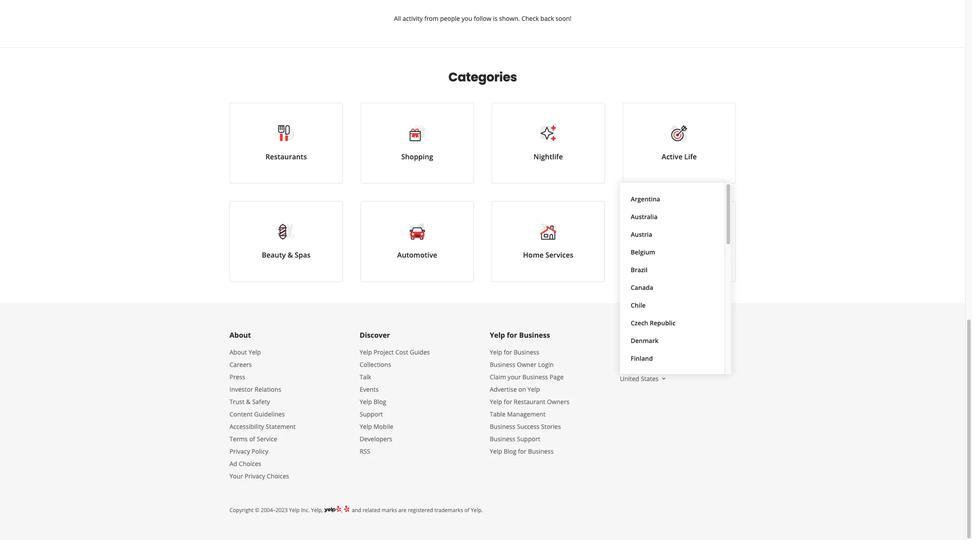 Task type: describe. For each thing, give the bounding box(es) containing it.
of inside 'about yelp careers press investor relations trust & safety content guidelines accessibility statement terms of service privacy policy ad choices your privacy choices'
[[249, 435, 255, 443]]

argentina button
[[628, 190, 718, 208]]

czech republic
[[631, 319, 676, 327]]

login
[[538, 360, 554, 369]]

yelp blog for business link
[[490, 447, 554, 456]]

0 vertical spatial choices
[[239, 460, 261, 468]]

yelp for business
[[490, 331, 550, 340]]

yelp down business support link
[[490, 447, 503, 456]]

investor
[[230, 385, 253, 394]]

active life
[[662, 152, 697, 161]]

nightlife
[[534, 152, 563, 161]]

and related marks are registered trademarks of yelp.
[[351, 507, 483, 514]]

austria button
[[628, 226, 718, 243]]

canada
[[631, 283, 654, 292]]

yelp for business link
[[490, 348, 540, 356]]

trust
[[230, 398, 245, 406]]

ad
[[230, 460, 237, 468]]

blog inside yelp project cost guides collections talk events yelp blog support yelp mobile developers rss
[[374, 398, 387, 406]]

czech republic button
[[628, 314, 718, 332]]

nightlife link
[[492, 103, 605, 184]]

guides
[[410, 348, 430, 356]]

activity
[[403, 14, 423, 22]]

your
[[230, 472, 243, 481]]

claim your business page link
[[490, 373, 564, 381]]

automotive
[[398, 250, 438, 260]]

yelp down events link
[[360, 398, 372, 406]]

yelp burst image
[[344, 506, 351, 513]]

& inside 'category navigation section' navigation
[[288, 250, 293, 260]]

management
[[508, 410, 546, 419]]

brazil
[[631, 266, 648, 274]]

statement
[[266, 423, 296, 431]]

australia
[[631, 213, 658, 221]]

registered
[[408, 507, 433, 514]]

united
[[620, 375, 640, 383]]

blog inside "yelp for business business owner login claim your business page advertise on yelp yelp for restaurant owners table management business success stories business support yelp blog for business"
[[504, 447, 517, 456]]

brazil button
[[628, 261, 718, 279]]

are
[[399, 507, 407, 514]]

careers
[[230, 360, 252, 369]]

about yelp link
[[230, 348, 261, 356]]

developers link
[[360, 435, 393, 443]]

from
[[425, 14, 439, 22]]

about yelp careers press investor relations trust & safety content guidelines accessibility statement terms of service privacy policy ad choices your privacy choices
[[230, 348, 296, 481]]

©
[[255, 507, 260, 514]]

content
[[230, 410, 253, 419]]

copyright © 2004–2023 yelp inc. yelp,
[[230, 507, 323, 514]]

terms
[[230, 435, 248, 443]]

spas
[[295, 250, 311, 260]]

stories
[[541, 423, 561, 431]]

yelp up table
[[490, 398, 503, 406]]

service
[[257, 435, 277, 443]]

people
[[440, 14, 460, 22]]

1 vertical spatial privacy
[[245, 472, 265, 481]]

restaurants
[[266, 152, 307, 161]]

for up business owner login link
[[504, 348, 513, 356]]

austria
[[631, 230, 653, 239]]

safety
[[252, 398, 270, 406]]

yelp inside 'about yelp careers press investor relations trust & safety content guidelines accessibility statement terms of service privacy policy ad choices your privacy choices'
[[249, 348, 261, 356]]

accessibility statement link
[[230, 423, 296, 431]]

2004–2023
[[261, 507, 288, 514]]

business down table
[[490, 423, 516, 431]]

trademarks
[[435, 507, 463, 514]]

all
[[394, 14, 401, 22]]

follow
[[474, 14, 492, 22]]

active life link
[[623, 103, 737, 184]]

france button
[[628, 367, 718, 385]]

yelp up yelp for business link
[[490, 331, 505, 340]]

home
[[524, 250, 544, 260]]

business up yelp blog for business link at the bottom right of page
[[490, 435, 516, 443]]

united states button
[[620, 375, 668, 383]]

talk
[[360, 373, 372, 381]]

countries
[[620, 361, 655, 370]]

republic
[[650, 319, 676, 327]]

on
[[519, 385, 526, 394]]

services
[[546, 250, 574, 260]]

developers
[[360, 435, 393, 443]]

inc.
[[301, 507, 310, 514]]

privacy policy link
[[230, 447, 268, 456]]

argentina
[[631, 195, 661, 203]]

support link
[[360, 410, 383, 419]]

table management link
[[490, 410, 546, 419]]

finland
[[631, 354, 653, 363]]

for down advertise
[[504, 398, 513, 406]]

careers link
[[230, 360, 252, 369]]

yelp right on
[[528, 385, 540, 394]]

rss link
[[360, 447, 371, 456]]

0 vertical spatial privacy
[[230, 447, 250, 456]]

support inside yelp project cost guides collections talk events yelp blog support yelp mobile developers rss
[[360, 410, 383, 419]]



Task type: vqa. For each thing, say whether or not it's contained in the screenshot.
More
no



Task type: locate. For each thing, give the bounding box(es) containing it.
claim
[[490, 373, 506, 381]]

& right trust
[[246, 398, 251, 406]]

press
[[230, 373, 245, 381]]

yelp up the 'careers' link
[[249, 348, 261, 356]]

france
[[631, 372, 651, 380]]

0 vertical spatial of
[[249, 435, 255, 443]]

1 horizontal spatial of
[[465, 507, 470, 514]]

your privacy choices link
[[230, 472, 289, 481]]

of left "yelp."
[[465, 507, 470, 514]]

denmark button
[[628, 332, 718, 350]]

business down stories
[[528, 447, 554, 456]]

0 horizontal spatial choices
[[239, 460, 261, 468]]

choices down 'privacy policy' link
[[239, 460, 261, 468]]

of up 'privacy policy' link
[[249, 435, 255, 443]]

active
[[662, 152, 683, 161]]

0 vertical spatial support
[[360, 410, 383, 419]]

about for about yelp careers press investor relations trust & safety content guidelines accessibility statement terms of service privacy policy ad choices your privacy choices
[[230, 348, 247, 356]]

collections link
[[360, 360, 391, 369]]

& left spas
[[288, 250, 293, 260]]

collections
[[360, 360, 391, 369]]

1 vertical spatial blog
[[504, 447, 517, 456]]

ad choices link
[[230, 460, 261, 468]]

0 horizontal spatial of
[[249, 435, 255, 443]]

shopping
[[402, 152, 434, 161]]

about
[[230, 331, 251, 340], [230, 348, 247, 356]]

1 vertical spatial choices
[[267, 472, 289, 481]]

1 horizontal spatial support
[[517, 435, 541, 443]]

all activity from people you follow is shown. check back soon!
[[394, 14, 572, 22]]

business up owner
[[514, 348, 540, 356]]

yelp project cost guides collections talk events yelp blog support yelp mobile developers rss
[[360, 348, 430, 456]]

yelp mobile link
[[360, 423, 394, 431]]

life
[[685, 152, 697, 161]]

16 chevron down v2 image
[[661, 375, 668, 383]]

discover
[[360, 331, 390, 340]]

denmark
[[631, 337, 659, 345]]

check
[[522, 14, 539, 22]]

back
[[541, 14, 554, 22]]

0 vertical spatial blog
[[374, 398, 387, 406]]

guidelines
[[254, 410, 285, 419]]

1 horizontal spatial choices
[[267, 472, 289, 481]]

trust & safety link
[[230, 398, 270, 406]]

owner
[[517, 360, 537, 369]]

yelp left inc.
[[289, 507, 300, 514]]

page
[[550, 373, 564, 381]]

success
[[517, 423, 540, 431]]

privacy down ad choices link
[[245, 472, 265, 481]]

your
[[508, 373, 521, 381]]

1 about from the top
[[230, 331, 251, 340]]

choices
[[239, 460, 261, 468], [267, 472, 289, 481]]

talk link
[[360, 373, 372, 381]]

accessibility
[[230, 423, 264, 431]]

about up about yelp link
[[230, 331, 251, 340]]

about for about
[[230, 331, 251, 340]]

investor relations link
[[230, 385, 281, 394]]

yelp logo image
[[325, 506, 341, 514]]

&
[[288, 250, 293, 260], [246, 398, 251, 406]]

policy
[[252, 447, 268, 456]]

owners
[[547, 398, 570, 406]]

for
[[507, 331, 518, 340], [504, 348, 513, 356], [504, 398, 513, 406], [518, 447, 527, 456]]

cost
[[396, 348, 409, 356]]

choices down policy at bottom
[[267, 472, 289, 481]]

table
[[490, 410, 506, 419]]

1 horizontal spatial &
[[288, 250, 293, 260]]

beauty & spas
[[262, 250, 311, 260]]

1 vertical spatial of
[[465, 507, 470, 514]]

united states
[[620, 375, 659, 383]]

for down business support link
[[518, 447, 527, 456]]

0 vertical spatial about
[[230, 331, 251, 340]]

yelp up claim
[[490, 348, 503, 356]]

,
[[341, 507, 344, 514]]

business down owner
[[523, 373, 548, 381]]

press link
[[230, 373, 245, 381]]

business owner login link
[[490, 360, 554, 369]]

belgium button
[[628, 243, 718, 261]]

1 vertical spatial about
[[230, 348, 247, 356]]

you
[[462, 14, 473, 22]]

business up yelp for business link
[[519, 331, 550, 340]]

advertise
[[490, 385, 517, 394]]

yelp down support link
[[360, 423, 372, 431]]

yelp.
[[471, 507, 483, 514]]

beauty
[[262, 250, 286, 260]]

0 horizontal spatial blog
[[374, 398, 387, 406]]

business up claim
[[490, 360, 516, 369]]

yelp for business business owner login claim your business page advertise on yelp yelp for restaurant owners table management business success stories business support yelp blog for business
[[490, 348, 570, 456]]

home services link
[[492, 201, 605, 282]]

business success stories link
[[490, 423, 561, 431]]

blog down business support link
[[504, 447, 517, 456]]

copyright
[[230, 507, 254, 514]]

canada button
[[628, 279, 718, 296]]

yelp for restaurant owners link
[[490, 398, 570, 406]]

& inside 'about yelp careers press investor relations trust & safety content guidelines accessibility statement terms of service privacy policy ad choices your privacy choices'
[[246, 398, 251, 406]]

support down "success"
[[517, 435, 541, 443]]

terms of service link
[[230, 435, 277, 443]]

yelp up collections
[[360, 348, 372, 356]]

soon!
[[556, 14, 572, 22]]

0 vertical spatial &
[[288, 250, 293, 260]]

home services
[[524, 250, 574, 260]]

automotive link
[[361, 201, 474, 282]]

chile
[[631, 301, 646, 310]]

blog up support link
[[374, 398, 387, 406]]

category navigation section navigation
[[221, 48, 745, 304]]

about up the 'careers' link
[[230, 348, 247, 356]]

for up yelp for business link
[[507, 331, 518, 340]]

finland button
[[628, 350, 718, 367]]

1 vertical spatial support
[[517, 435, 541, 443]]

support inside "yelp for business business owner login claim your business page advertise on yelp yelp for restaurant owners table management business success stories business support yelp blog for business"
[[517, 435, 541, 443]]

support down yelp blog link
[[360, 410, 383, 419]]

belgium
[[631, 248, 656, 256]]

of
[[249, 435, 255, 443], [465, 507, 470, 514]]

restaurant
[[514, 398, 546, 406]]

about inside 'about yelp careers press investor relations trust & safety content guidelines accessibility statement terms of service privacy policy ad choices your privacy choices'
[[230, 348, 247, 356]]

2 about from the top
[[230, 348, 247, 356]]

languages
[[620, 331, 658, 340]]

advertise on yelp link
[[490, 385, 540, 394]]

1 horizontal spatial blog
[[504, 447, 517, 456]]

czech
[[631, 319, 649, 327]]

privacy down terms
[[230, 447, 250, 456]]

0 horizontal spatial &
[[246, 398, 251, 406]]

0 horizontal spatial support
[[360, 410, 383, 419]]

1 vertical spatial &
[[246, 398, 251, 406]]

shown.
[[500, 14, 520, 22]]



